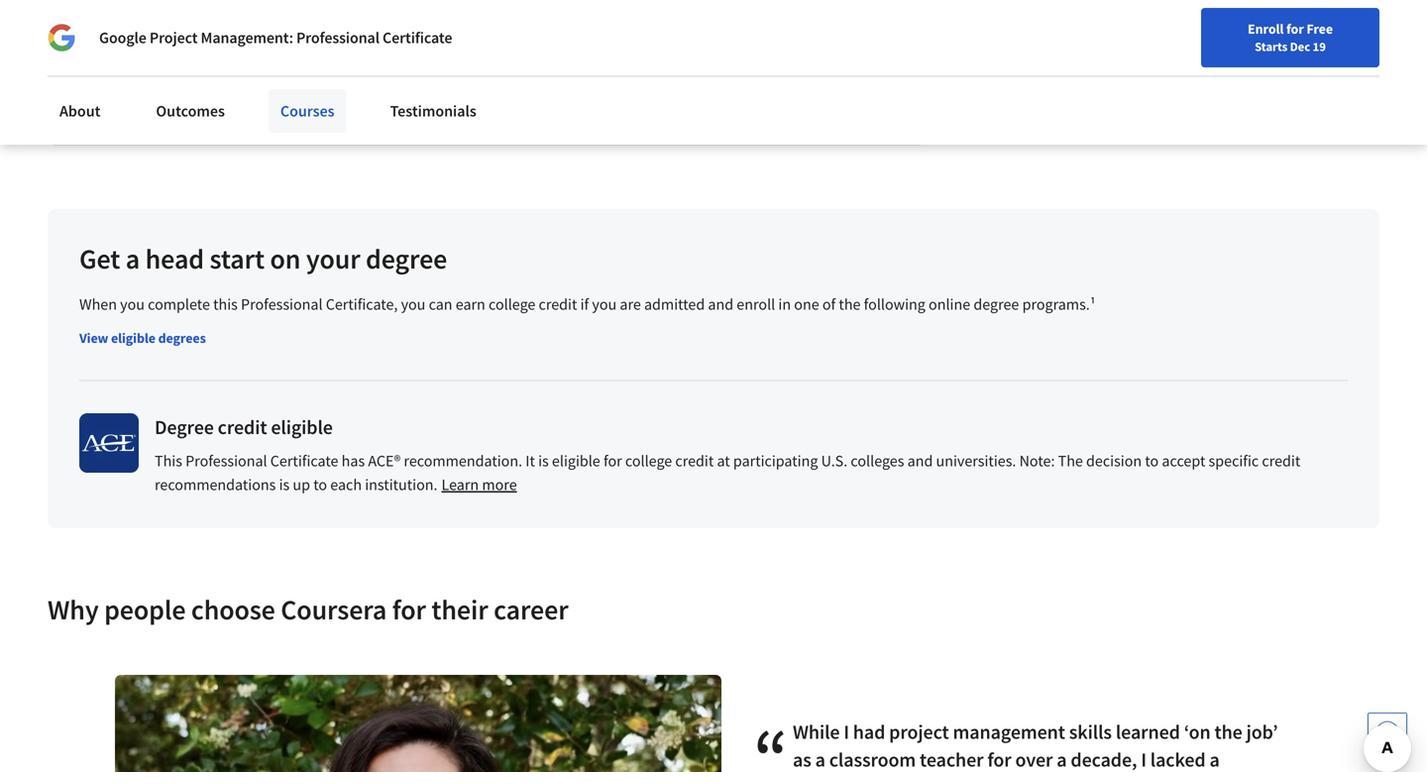 Task type: locate. For each thing, give the bounding box(es) containing it.
0 vertical spatial professional
[[296, 28, 380, 48]]

to
[[1146, 451, 1159, 471], [313, 475, 327, 495]]

2 management from the left
[[294, 97, 370, 115]]

1 horizontal spatial certificate
[[383, 28, 452, 48]]

0 horizontal spatial certificate
[[270, 451, 339, 471]]

management right change
[[294, 97, 370, 115]]

management for change management
[[294, 97, 370, 115]]

1 vertical spatial eligible
[[271, 415, 333, 440]]

earn
[[456, 295, 486, 315]]

1 vertical spatial degree
[[974, 295, 1020, 315]]

and left enroll
[[708, 295, 734, 315]]

admitted
[[644, 295, 705, 315]]

1 vertical spatial is
[[279, 475, 290, 495]]

professional up recommendations
[[186, 451, 267, 471]]

project down skills
[[93, 97, 134, 115]]

management for project management
[[137, 97, 213, 115]]

certificate up strategic
[[383, 28, 452, 48]]

0 vertical spatial eligible
[[111, 329, 156, 347]]

college left at
[[626, 451, 672, 471]]

0 horizontal spatial management
[[137, 97, 213, 115]]

learn
[[442, 475, 479, 495]]

a right as
[[816, 748, 826, 772]]

for down management
[[988, 748, 1012, 772]]

certificate
[[383, 28, 452, 48], [270, 451, 339, 471]]

their
[[432, 593, 488, 627]]

and
[[708, 295, 734, 315], [908, 451, 933, 471]]

this
[[213, 295, 238, 315]]

0 vertical spatial the
[[839, 295, 861, 315]]

0 horizontal spatial college
[[489, 295, 536, 315]]

1 management from the left
[[137, 97, 213, 115]]

degree
[[366, 242, 447, 276], [974, 295, 1020, 315]]

degree up can
[[366, 242, 447, 276]]

project
[[890, 720, 949, 745]]

1 vertical spatial college
[[626, 451, 672, 471]]

eligible right it in the bottom left of the page
[[552, 451, 601, 471]]

degree
[[155, 415, 214, 440]]

free
[[1307, 20, 1334, 38]]

0 horizontal spatial to
[[313, 475, 327, 495]]

professional down on
[[241, 295, 323, 315]]

i left the had at the right of page
[[844, 720, 850, 745]]

view eligible degrees button
[[79, 328, 206, 348]]

courses link
[[269, 89, 347, 133]]

1 vertical spatial the
[[1215, 720, 1243, 745]]

1 vertical spatial i
[[1142, 748, 1147, 772]]

1 vertical spatial project
[[93, 97, 134, 115]]

skills
[[1070, 720, 1112, 745]]

up
[[293, 475, 310, 495]]

and right colleges
[[908, 451, 933, 471]]

1 horizontal spatial college
[[626, 451, 672, 471]]

2 vertical spatial eligible
[[552, 451, 601, 471]]

universities.
[[937, 451, 1017, 471]]

eligible up up
[[271, 415, 333, 440]]

2 horizontal spatial you
[[592, 295, 617, 315]]

change management
[[247, 97, 370, 115]]

get
[[79, 242, 120, 276]]

programs.¹
[[1023, 295, 1096, 315]]

menu item
[[1068, 20, 1196, 84]]

1 vertical spatial certificate
[[270, 451, 339, 471]]

1 horizontal spatial degree
[[974, 295, 1020, 315]]

the right of
[[839, 295, 861, 315]]

each
[[330, 475, 362, 495]]

a
[[126, 242, 140, 276], [816, 748, 826, 772], [1057, 748, 1067, 772]]

credit right specific
[[1263, 451, 1301, 471]]

0 vertical spatial project
[[150, 28, 198, 48]]

1 horizontal spatial eligible
[[271, 415, 333, 440]]

for right it in the bottom left of the page
[[604, 451, 622, 471]]

you
[[120, 295, 145, 315], [401, 295, 426, 315], [592, 295, 617, 315]]

one
[[794, 295, 820, 315]]

degree credit eligible
[[155, 415, 333, 440]]

is
[[538, 451, 549, 471], [279, 475, 290, 495]]

0 horizontal spatial i
[[844, 720, 850, 745]]

0 vertical spatial college
[[489, 295, 536, 315]]

the
[[839, 295, 861, 315], [1215, 720, 1243, 745]]

1 horizontal spatial management
[[294, 97, 370, 115]]

0 horizontal spatial degree
[[366, 242, 447, 276]]

1 horizontal spatial the
[[1215, 720, 1243, 745]]

management
[[137, 97, 213, 115], [294, 97, 370, 115]]

eligible right view in the left of the page
[[111, 329, 156, 347]]

None search field
[[283, 12, 610, 52]]

enroll for free starts dec 19
[[1248, 20, 1334, 55]]

eligible inside this professional certificate has ace® recommendation. it is eligible for college credit at participating u.s. colleges and universities. note: the decision to accept specific credit recommendations is up to each institution.
[[552, 451, 601, 471]]

0 horizontal spatial a
[[126, 242, 140, 276]]

1 vertical spatial professional
[[241, 295, 323, 315]]

as
[[793, 748, 812, 772]]

starts
[[1255, 39, 1288, 55]]

0 vertical spatial is
[[538, 451, 549, 471]]

you right when
[[120, 295, 145, 315]]

degree right the online
[[974, 295, 1020, 315]]

for up dec
[[1287, 20, 1304, 38]]

is left up
[[279, 475, 290, 495]]

0 vertical spatial and
[[708, 295, 734, 315]]

project up gain
[[150, 28, 198, 48]]

and inside this professional certificate has ace® recommendation. it is eligible for college credit at participating u.s. colleges and universities. note: the decision to accept specific credit recommendations is up to each institution.
[[908, 451, 933, 471]]

i
[[844, 720, 850, 745], [1142, 748, 1147, 772]]

management down gain
[[137, 97, 213, 115]]

0 horizontal spatial eligible
[[111, 329, 156, 347]]

view eligible degrees
[[79, 329, 206, 347]]

1 horizontal spatial to
[[1146, 451, 1159, 471]]

college
[[489, 295, 536, 315], [626, 451, 672, 471]]

view
[[79, 329, 108, 347]]

1 horizontal spatial you
[[401, 295, 426, 315]]

professional
[[296, 28, 380, 48], [241, 295, 323, 315], [186, 451, 267, 471]]

is right it in the bottom left of the page
[[538, 451, 549, 471]]

help center image
[[1376, 721, 1400, 745]]

0 horizontal spatial the
[[839, 295, 861, 315]]

1 vertical spatial and
[[908, 451, 933, 471]]

0 vertical spatial degree
[[366, 242, 447, 276]]

0 vertical spatial certificate
[[383, 28, 452, 48]]

1 horizontal spatial and
[[908, 451, 933, 471]]

2 horizontal spatial eligible
[[552, 451, 601, 471]]

accept
[[1162, 451, 1206, 471]]

i down learned
[[1142, 748, 1147, 772]]

you right if
[[592, 295, 617, 315]]

0 horizontal spatial you
[[120, 295, 145, 315]]

a right the 'get'
[[126, 242, 140, 276]]

your
[[306, 242, 360, 276]]

get a head start on your degree
[[79, 242, 447, 276]]

strategic thinking
[[403, 97, 508, 115]]

1 horizontal spatial project
[[150, 28, 198, 48]]

the right 'on
[[1215, 720, 1243, 745]]

2 vertical spatial professional
[[186, 451, 267, 471]]

degrees
[[158, 329, 206, 347]]

to right up
[[313, 475, 327, 495]]

google
[[99, 28, 147, 48]]

1 horizontal spatial is
[[538, 451, 549, 471]]

0 vertical spatial to
[[1146, 451, 1159, 471]]

coursera image
[[24, 16, 150, 48]]

of
[[823, 295, 836, 315]]

1 horizontal spatial i
[[1142, 748, 1147, 772]]

head
[[145, 242, 204, 276]]

to left the accept
[[1146, 451, 1159, 471]]

project management
[[93, 97, 213, 115]]

professional up change management
[[296, 28, 380, 48]]

learn more
[[442, 475, 517, 495]]

a right over
[[1057, 748, 1067, 772]]

0 horizontal spatial and
[[708, 295, 734, 315]]

'on
[[1185, 720, 1211, 745]]

college right earn
[[489, 295, 536, 315]]

certificate up up
[[270, 451, 339, 471]]

google project management: professional certificate
[[99, 28, 452, 48]]

for
[[1287, 20, 1304, 38], [604, 451, 622, 471], [392, 593, 426, 627], [988, 748, 1012, 772]]

0 horizontal spatial is
[[279, 475, 290, 495]]

credit left at
[[676, 451, 714, 471]]

project
[[150, 28, 198, 48], [93, 97, 134, 115]]

you left can
[[401, 295, 426, 315]]

credit
[[539, 295, 577, 315], [218, 415, 267, 440], [676, 451, 714, 471], [1263, 451, 1301, 471]]

decade,
[[1071, 748, 1138, 772]]

google image
[[48, 24, 75, 52]]

outcomes
[[156, 101, 225, 121]]

about link
[[48, 89, 112, 133]]



Task type: describe. For each thing, give the bounding box(es) containing it.
certificate inside this professional certificate has ace® recommendation. it is eligible for college credit at participating u.s. colleges and universities. note: the decision to accept specific credit recommendations is up to each institution.
[[270, 451, 339, 471]]

can
[[429, 295, 453, 315]]

more
[[482, 475, 517, 495]]

credit left if
[[539, 295, 577, 315]]

change
[[247, 97, 291, 115]]

when
[[79, 295, 117, 315]]

for inside enroll for free starts dec 19
[[1287, 20, 1304, 38]]

gain
[[164, 58, 193, 78]]

learned
[[1116, 720, 1181, 745]]

the
[[1059, 451, 1084, 471]]

skills you'll gain
[[84, 58, 193, 78]]

choose
[[191, 593, 275, 627]]

while i had project management skills learned 'on the job' as a classroom teacher for over a decade, i lacked 
[[793, 720, 1289, 772]]

management
[[953, 720, 1066, 745]]

teacher
[[920, 748, 984, 772]]

2 horizontal spatial a
[[1057, 748, 1067, 772]]

while
[[793, 720, 840, 745]]

19
[[1313, 39, 1326, 55]]

courses
[[280, 101, 335, 121]]

college inside this professional certificate has ace® recommendation. it is eligible for college credit at participating u.s. colleges and universities. note: the decision to accept specific credit recommendations is up to each institution.
[[626, 451, 672, 471]]

strategic
[[403, 97, 454, 115]]

following
[[864, 295, 926, 315]]

institution.
[[365, 475, 438, 495]]

learn more link
[[442, 475, 517, 495]]

has
[[342, 451, 365, 471]]

for inside while i had project management skills learned 'on the job' as a classroom teacher for over a decade, i lacked
[[988, 748, 1012, 772]]

2 you from the left
[[401, 295, 426, 315]]

testimonials
[[390, 101, 477, 121]]

online
[[929, 295, 971, 315]]

eligible inside button
[[111, 329, 156, 347]]

when you complete this professional certificate, you can earn college credit if you are admitted and enroll in one of the following online degree programs.¹
[[79, 295, 1096, 315]]

u.s.
[[822, 451, 848, 471]]

career
[[494, 593, 569, 627]]

coursera
[[281, 593, 387, 627]]

note:
[[1020, 451, 1055, 471]]

professional inside this professional certificate has ace® recommendation. it is eligible for college credit at participating u.s. colleges and universities. note: the decision to accept specific credit recommendations is up to each institution.
[[186, 451, 267, 471]]

certificate,
[[326, 295, 398, 315]]

are
[[620, 295, 641, 315]]

why
[[48, 593, 99, 627]]

1 vertical spatial to
[[313, 475, 327, 495]]

1 horizontal spatial a
[[816, 748, 826, 772]]

credit right degree
[[218, 415, 267, 440]]

classroom
[[830, 748, 916, 772]]

lacked
[[1151, 748, 1206, 772]]

dec
[[1291, 39, 1311, 55]]

why people choose coursera for their career
[[48, 593, 569, 627]]

about
[[59, 101, 101, 121]]

in
[[779, 295, 791, 315]]

colleges
[[851, 451, 905, 471]]

enroll
[[737, 295, 776, 315]]

ace logo image
[[79, 414, 139, 473]]

0 horizontal spatial project
[[93, 97, 134, 115]]

outcomes link
[[144, 89, 237, 133]]

3 you from the left
[[592, 295, 617, 315]]

if
[[581, 295, 589, 315]]

0 vertical spatial i
[[844, 720, 850, 745]]

over
[[1016, 748, 1053, 772]]

enroll
[[1248, 20, 1284, 38]]

on
[[270, 242, 301, 276]]

learner kate m usa image
[[115, 675, 722, 772]]

start
[[210, 242, 265, 276]]

recommendation.
[[404, 451, 523, 471]]

thinking
[[457, 97, 508, 115]]

you'll
[[123, 58, 161, 78]]

it
[[526, 451, 535, 471]]

people
[[104, 593, 186, 627]]

complete
[[148, 295, 210, 315]]

for left the 'their'
[[392, 593, 426, 627]]

testimonials link
[[378, 89, 489, 133]]

recommendations
[[155, 475, 276, 495]]

1 you from the left
[[120, 295, 145, 315]]

specific
[[1209, 451, 1259, 471]]

participating
[[734, 451, 818, 471]]

for inside this professional certificate has ace® recommendation. it is eligible for college credit at participating u.s. colleges and universities. note: the decision to accept specific credit recommendations is up to each institution.
[[604, 451, 622, 471]]

had
[[853, 720, 886, 745]]

job'
[[1247, 720, 1279, 745]]

the inside while i had project management skills learned 'on the job' as a classroom teacher for over a decade, i lacked
[[1215, 720, 1243, 745]]

decision
[[1087, 451, 1142, 471]]

ace®
[[368, 451, 401, 471]]

management:
[[201, 28, 293, 48]]

this
[[155, 451, 182, 471]]

this professional certificate has ace® recommendation. it is eligible for college credit at participating u.s. colleges and universities. note: the decision to accept specific credit recommendations is up to each institution.
[[155, 451, 1301, 495]]

skills
[[84, 58, 120, 78]]

at
[[717, 451, 730, 471]]



Task type: vqa. For each thing, say whether or not it's contained in the screenshot.
PROFESSOR EDUCATION, SOCIOLOGY, AND ORGANIZATIONAL BEHAVIOR
no



